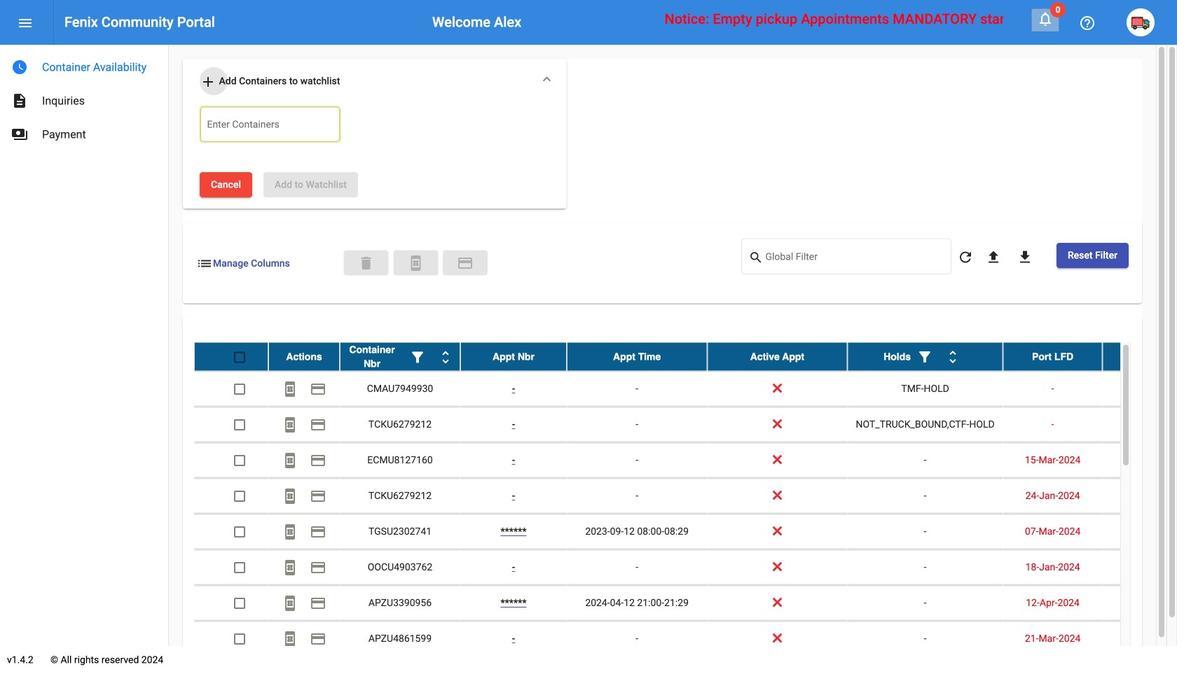Task type: locate. For each thing, give the bounding box(es) containing it.
5 column header from the left
[[707, 343, 848, 371]]

8 row from the top
[[194, 586, 1177, 622]]

navigation
[[0, 45, 168, 151]]

2 cell from the top
[[1103, 407, 1177, 442]]

row
[[194, 343, 1177, 372], [194, 372, 1177, 407], [194, 407, 1177, 443], [194, 443, 1177, 479], [194, 479, 1177, 515], [194, 515, 1177, 550], [194, 550, 1177, 586], [194, 586, 1177, 622], [194, 622, 1177, 658]]

4 row from the top
[[194, 443, 1177, 479]]

column header
[[268, 343, 340, 371], [340, 343, 460, 371], [460, 343, 567, 371], [567, 343, 707, 371], [707, 343, 848, 371], [848, 343, 1003, 371], [1003, 343, 1103, 371], [1103, 343, 1177, 371]]

delete image
[[358, 255, 374, 272]]

grid
[[194, 343, 1177, 658]]

6 column header from the left
[[848, 343, 1003, 371]]

5 cell from the top
[[1103, 515, 1177, 550]]

8 cell from the top
[[1103, 622, 1177, 657]]

3 cell from the top
[[1103, 443, 1177, 478]]

no color image
[[200, 73, 217, 90], [11, 126, 28, 143], [957, 249, 974, 266], [407, 255, 424, 272], [457, 255, 474, 272], [917, 349, 933, 366], [282, 381, 299, 398], [282, 417, 299, 434], [310, 417, 327, 434], [282, 453, 299, 470], [310, 453, 327, 470], [282, 489, 299, 505], [310, 489, 327, 505], [282, 524, 299, 541], [310, 524, 327, 541], [310, 560, 327, 577], [282, 631, 299, 648], [310, 631, 327, 648]]

6 row from the top
[[194, 515, 1177, 550]]

7 column header from the left
[[1003, 343, 1103, 371]]

3 row from the top
[[194, 407, 1177, 443]]

None text field
[[207, 120, 333, 134]]

cell
[[1103, 372, 1177, 407], [1103, 407, 1177, 442], [1103, 443, 1177, 478], [1103, 479, 1177, 514], [1103, 515, 1177, 550], [1103, 550, 1177, 585], [1103, 586, 1177, 621], [1103, 622, 1177, 657]]

no color image
[[1037, 11, 1054, 27], [17, 15, 34, 31], [1079, 15, 1096, 31], [11, 59, 28, 76], [11, 92, 28, 109], [985, 249, 1002, 266], [1017, 249, 1034, 266], [749, 250, 766, 266], [196, 255, 213, 272], [409, 349, 426, 366], [437, 349, 454, 366], [945, 349, 961, 366], [310, 381, 327, 398], [282, 560, 299, 577], [282, 596, 299, 613], [310, 596, 327, 613]]



Task type: describe. For each thing, give the bounding box(es) containing it.
1 column header from the left
[[268, 343, 340, 371]]

3 column header from the left
[[460, 343, 567, 371]]

8 column header from the left
[[1103, 343, 1177, 371]]

6 cell from the top
[[1103, 550, 1177, 585]]

4 cell from the top
[[1103, 479, 1177, 514]]

Global Watchlist Filter field
[[766, 254, 944, 265]]

4 column header from the left
[[567, 343, 707, 371]]

1 row from the top
[[194, 343, 1177, 372]]

5 row from the top
[[194, 479, 1177, 515]]

2 row from the top
[[194, 372, 1177, 407]]

7 cell from the top
[[1103, 586, 1177, 621]]

1 cell from the top
[[1103, 372, 1177, 407]]

9 row from the top
[[194, 622, 1177, 658]]

2 column header from the left
[[340, 343, 460, 371]]

7 row from the top
[[194, 550, 1177, 586]]



Task type: vqa. For each thing, say whether or not it's contained in the screenshot.
Detail View
no



